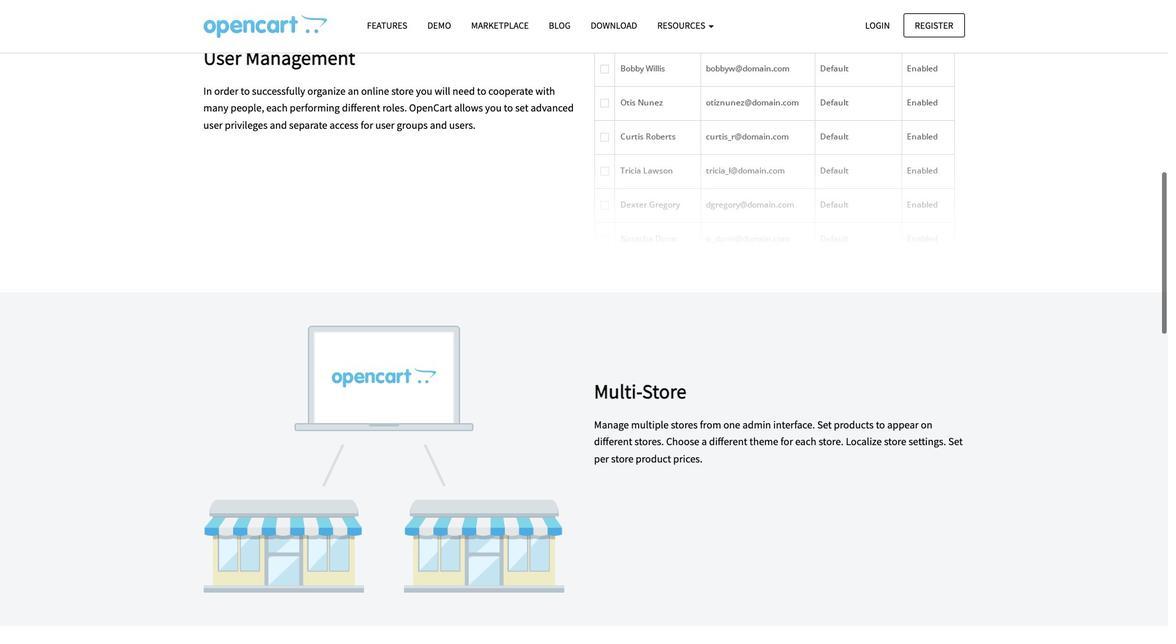Task type: locate. For each thing, give the bounding box(es) containing it.
for inside 'in order to successfully organize an online store you will need to cooperate with many people, each performing different roles. opencart allows you to set advanced user privileges and separate access for user groups and users.'
[[361, 117, 373, 130]]

set up store.
[[818, 417, 832, 430]]

0 vertical spatial store
[[392, 83, 414, 96]]

1 vertical spatial set
[[949, 434, 963, 447]]

roles.
[[383, 100, 407, 113]]

0 vertical spatial for
[[361, 117, 373, 130]]

1 and from the left
[[270, 117, 287, 130]]

multi-
[[594, 377, 643, 403]]

0 horizontal spatial user
[[203, 117, 223, 130]]

marketplace
[[471, 19, 529, 31]]

2 horizontal spatial different
[[709, 434, 748, 447]]

to left the appear on the right of the page
[[876, 417, 886, 430]]

each down interface.
[[796, 434, 817, 447]]

store
[[392, 83, 414, 96], [884, 434, 907, 447], [611, 451, 634, 464]]

1 vertical spatial each
[[796, 434, 817, 447]]

store down the appear on the right of the page
[[884, 434, 907, 447]]

1 horizontal spatial user
[[375, 117, 395, 130]]

and down opencart in the left top of the page
[[430, 117, 447, 130]]

store right per
[[611, 451, 634, 464]]

for right 'access' in the left top of the page
[[361, 117, 373, 130]]

set
[[515, 100, 529, 113]]

to inside manage multiple stores from one admin interface. set products to appear on different stores. choose a different theme for each store. localize store settings. set per store product prices.
[[876, 417, 886, 430]]

opencart
[[409, 100, 452, 113]]

0 horizontal spatial you
[[416, 83, 433, 96]]

store up roles. on the left
[[392, 83, 414, 96]]

on
[[921, 417, 933, 430]]

store
[[643, 377, 687, 403]]

store inside 'in order to successfully organize an online store you will need to cooperate with many people, each performing different roles. opencart allows you to set advanced user privileges and separate access for user groups and users.'
[[392, 83, 414, 96]]

0 vertical spatial each
[[266, 100, 288, 113]]

0 horizontal spatial and
[[270, 117, 287, 130]]

demo link
[[418, 14, 461, 38]]

per
[[594, 451, 609, 464]]

a
[[702, 434, 707, 447]]

0 horizontal spatial set
[[818, 417, 832, 430]]

opencart - features image
[[203, 14, 327, 38]]

many
[[203, 100, 229, 113]]

demo
[[428, 19, 451, 31]]

set right settings.
[[949, 434, 963, 447]]

management
[[246, 43, 355, 69]]

interface.
[[774, 417, 815, 430]]

advanced
[[531, 100, 574, 113]]

multi store image
[[203, 324, 564, 592]]

different down manage
[[594, 434, 633, 447]]

you
[[416, 83, 433, 96], [485, 100, 502, 113]]

to
[[241, 83, 250, 96], [477, 83, 486, 96], [504, 100, 513, 113], [876, 417, 886, 430]]

for
[[361, 117, 373, 130], [781, 434, 793, 447]]

user
[[203, 117, 223, 130], [375, 117, 395, 130]]

choose
[[666, 434, 700, 447]]

1 horizontal spatial each
[[796, 434, 817, 447]]

0 horizontal spatial store
[[392, 83, 414, 96]]

multiple
[[631, 417, 669, 430]]

and
[[270, 117, 287, 130], [430, 117, 447, 130]]

0 horizontal spatial each
[[266, 100, 288, 113]]

different
[[342, 100, 380, 113], [594, 434, 633, 447], [709, 434, 748, 447]]

you down the cooperate
[[485, 100, 502, 113]]

user management
[[203, 43, 355, 69]]

2 horizontal spatial store
[[884, 434, 907, 447]]

for inside manage multiple stores from one admin interface. set products to appear on different stores. choose a different theme for each store. localize store settings. set per store product prices.
[[781, 434, 793, 447]]

separate
[[289, 117, 328, 130]]

for down interface.
[[781, 434, 793, 447]]

1 horizontal spatial for
[[781, 434, 793, 447]]

and left separate
[[270, 117, 287, 130]]

0 horizontal spatial different
[[342, 100, 380, 113]]

multi-store
[[594, 377, 687, 403]]

products
[[834, 417, 874, 430]]

different down one
[[709, 434, 748, 447]]

theme
[[750, 434, 779, 447]]

0 vertical spatial you
[[416, 83, 433, 96]]

each down successfully
[[266, 100, 288, 113]]

features link
[[357, 14, 418, 38]]

1 horizontal spatial you
[[485, 100, 502, 113]]

online
[[361, 83, 389, 96]]

different down an
[[342, 100, 380, 113]]

in order to successfully organize an online store you will need to cooperate with many people, each performing different roles. opencart allows you to set advanced user privileges and separate access for user groups and users.
[[203, 83, 574, 130]]

set
[[818, 417, 832, 430], [949, 434, 963, 447]]

login link
[[854, 13, 902, 37]]

each inside 'in order to successfully organize an online store you will need to cooperate with many people, each performing different roles. opencart allows you to set advanced user privileges and separate access for user groups and users.'
[[266, 100, 288, 113]]

to left set
[[504, 100, 513, 113]]

stores.
[[635, 434, 664, 447]]

1 horizontal spatial set
[[949, 434, 963, 447]]

manage
[[594, 417, 629, 430]]

0 horizontal spatial for
[[361, 117, 373, 130]]

2 vertical spatial store
[[611, 451, 634, 464]]

blog link
[[539, 14, 581, 38]]

you up opencart in the left top of the page
[[416, 83, 433, 96]]

successfully
[[252, 83, 305, 96]]

1 vertical spatial for
[[781, 434, 793, 447]]

each inside manage multiple stores from one admin interface. set products to appear on different stores. choose a different theme for each store. localize store settings. set per store product prices.
[[796, 434, 817, 447]]

users.
[[449, 117, 476, 130]]

blog
[[549, 19, 571, 31]]

1 horizontal spatial and
[[430, 117, 447, 130]]

user down many
[[203, 117, 223, 130]]

user down roles. on the left
[[375, 117, 395, 130]]

settings.
[[909, 434, 947, 447]]

manage multiple stores from one admin interface. set products to appear on different stores. choose a different theme for each store. localize store settings. set per store product prices.
[[594, 417, 963, 464]]

each
[[266, 100, 288, 113], [796, 434, 817, 447]]

resources link
[[648, 14, 724, 38]]



Task type: vqa. For each thing, say whether or not it's contained in the screenshot.
per
yes



Task type: describe. For each thing, give the bounding box(es) containing it.
access
[[330, 117, 359, 130]]

localize
[[846, 434, 882, 447]]

store.
[[819, 434, 844, 447]]

groups
[[397, 117, 428, 130]]

admin
[[743, 417, 771, 430]]

organize
[[308, 83, 346, 96]]

stores
[[671, 417, 698, 430]]

allows
[[454, 100, 483, 113]]

1 horizontal spatial store
[[611, 451, 634, 464]]

user management image
[[594, 0, 955, 258]]

user
[[203, 43, 242, 69]]

privileges
[[225, 117, 268, 130]]

in
[[203, 83, 212, 96]]

register
[[915, 19, 954, 31]]

to up people,
[[241, 83, 250, 96]]

cooperate
[[489, 83, 534, 96]]

with
[[536, 83, 555, 96]]

need
[[453, 83, 475, 96]]

register link
[[904, 13, 965, 37]]

2 user from the left
[[375, 117, 395, 130]]

from
[[700, 417, 722, 430]]

prices.
[[674, 451, 703, 464]]

login
[[866, 19, 890, 31]]

product
[[636, 451, 671, 464]]

will
[[435, 83, 451, 96]]

appear
[[888, 417, 919, 430]]

2 and from the left
[[430, 117, 447, 130]]

1 vertical spatial store
[[884, 434, 907, 447]]

one
[[724, 417, 741, 430]]

resources
[[658, 19, 708, 31]]

1 user from the left
[[203, 117, 223, 130]]

1 horizontal spatial different
[[594, 434, 633, 447]]

download link
[[581, 14, 648, 38]]

download
[[591, 19, 638, 31]]

1 vertical spatial you
[[485, 100, 502, 113]]

marketplace link
[[461, 14, 539, 38]]

features
[[367, 19, 408, 31]]

different inside 'in order to successfully organize an online store you will need to cooperate with many people, each performing different roles. opencart allows you to set advanced user privileges and separate access for user groups and users.'
[[342, 100, 380, 113]]

people,
[[231, 100, 264, 113]]

performing
[[290, 100, 340, 113]]

an
[[348, 83, 359, 96]]

0 vertical spatial set
[[818, 417, 832, 430]]

order
[[214, 83, 239, 96]]

to right need
[[477, 83, 486, 96]]



